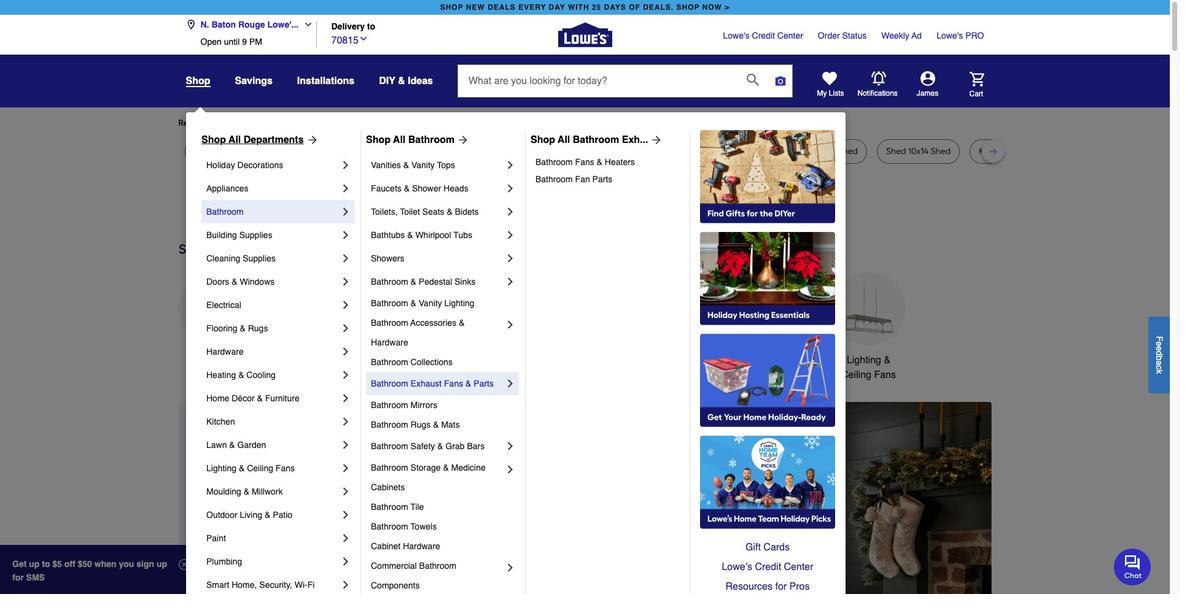 Task type: locate. For each thing, give the bounding box(es) containing it.
1 vertical spatial to
[[42, 560, 50, 570]]

rugs down mirrors
[[411, 420, 431, 430]]

3 shed from the left
[[887, 146, 907, 157]]

0 horizontal spatial decorations
[[238, 160, 283, 170]]

1 vertical spatial smart
[[206, 581, 229, 590]]

shop up lawn mower in the top left of the page
[[202, 135, 226, 146]]

bathroom fans & heaters
[[536, 157, 635, 167]]

vanity for lighting
[[419, 299, 442, 308]]

hardware up christmas
[[371, 338, 408, 348]]

0 vertical spatial center
[[778, 31, 804, 41]]

1 horizontal spatial parts
[[593, 174, 613, 184]]

vanity
[[412, 160, 435, 170], [419, 299, 442, 308]]

1 vertical spatial kitchen
[[206, 417, 235, 427]]

wallpaper
[[311, 146, 352, 157]]

1 shed from the left
[[722, 146, 742, 157]]

pedestal
[[419, 277, 452, 287]]

kitchen inside button
[[460, 355, 493, 366]]

exhaust
[[411, 379, 442, 389]]

lowe's wishes you and your family a happy hanukkah. image
[[178, 196, 992, 227]]

chevron right image for bathtubs & whirlpool tubs
[[504, 229, 517, 241]]

1 horizontal spatial home
[[777, 355, 803, 366]]

& inside bathroom exhaust fans & parts link
[[466, 379, 471, 389]]

0 horizontal spatial lighting
[[206, 464, 237, 474]]

e up "b"
[[1155, 346, 1165, 351]]

& inside the bathroom rugs & mats link
[[433, 420, 439, 430]]

center inside 'link'
[[784, 562, 814, 573]]

hardware down flooring
[[206, 347, 244, 357]]

0 horizontal spatial shop
[[440, 3, 464, 12]]

interior
[[401, 146, 429, 157]]

kitchen right collections
[[460, 355, 493, 366]]

1 shop from the left
[[202, 135, 226, 146]]

0 vertical spatial home
[[777, 355, 803, 366]]

arrow right image for shop all bathroom exh...
[[648, 134, 663, 146]]

0 vertical spatial decorations
[[238, 160, 283, 170]]

gift
[[746, 542, 761, 554]]

fans inside lighting & ceiling fans
[[874, 370, 896, 381]]

chevron right image for cleaning supplies
[[340, 253, 352, 265]]

shed for shed outdoor storage
[[722, 146, 742, 157]]

pm
[[249, 37, 262, 47]]

you for recommended searches for you
[[290, 118, 305, 128]]

chevron right image for smart home, security, wi-fi
[[340, 579, 352, 592]]

collections
[[411, 358, 453, 367]]

arrow right image inside shop all bathroom exh... "link"
[[648, 134, 663, 146]]

3 all from the left
[[558, 135, 570, 146]]

bathroom for bathroom mirrors
[[371, 401, 408, 410]]

for left pros
[[776, 582, 787, 593]]

vanity for tops
[[412, 160, 435, 170]]

for down get
[[12, 573, 24, 583]]

credit up search image
[[752, 31, 775, 41]]

0 vertical spatial smart
[[748, 355, 774, 366]]

supplies
[[239, 230, 272, 240], [243, 254, 276, 264]]

bathroom exhaust fans & parts
[[371, 379, 494, 389]]

0 vertical spatial faucets
[[371, 184, 402, 194]]

lowe's pro link
[[937, 29, 985, 42]]

lowe's home team holiday picks. image
[[700, 436, 836, 530]]

pro
[[966, 31, 985, 41]]

day
[[549, 3, 566, 12]]

up right sign
[[157, 560, 167, 570]]

rugs
[[248, 324, 268, 334], [411, 420, 431, 430]]

1 horizontal spatial arrow right image
[[969, 510, 981, 522]]

parts down kitchen faucets
[[474, 379, 494, 389]]

0 horizontal spatial arrow right image
[[455, 134, 470, 146]]

off
[[64, 560, 75, 570]]

0 vertical spatial arrow right image
[[455, 134, 470, 146]]

supplies for building supplies
[[239, 230, 272, 240]]

bathroom fan parts link
[[536, 171, 681, 188]]

1 horizontal spatial you
[[399, 118, 414, 128]]

heating & cooling
[[206, 370, 276, 380]]

safety
[[411, 442, 435, 452]]

bathroom inside bathroom storage & medicine cabinets
[[371, 463, 408, 473]]

2 horizontal spatial all
[[558, 135, 570, 146]]

home inside the smart home button
[[777, 355, 803, 366]]

bathroom inside bathroom accessories & hardware
[[371, 318, 408, 328]]

center up pros
[[784, 562, 814, 573]]

d
[[1155, 351, 1165, 356]]

shop left the "now" in the right top of the page
[[677, 3, 700, 12]]

& inside toilets, toilet seats & bidets link
[[447, 207, 453, 217]]

2 shed from the left
[[838, 146, 858, 157]]

0 horizontal spatial lowe's
[[723, 31, 750, 41]]

components
[[371, 581, 420, 591]]

1 up from the left
[[29, 560, 40, 570]]

1 horizontal spatial all
[[393, 135, 406, 146]]

center inside "link"
[[778, 31, 804, 41]]

1 vertical spatial ceiling
[[247, 464, 273, 474]]

0 horizontal spatial ceiling
[[247, 464, 273, 474]]

shed right storage
[[838, 146, 858, 157]]

bathroom inside "link"
[[573, 135, 619, 146]]

bathroom safety & grab bars
[[371, 442, 485, 452]]

shed right 10x14
[[931, 146, 951, 157]]

0 vertical spatial lighting & ceiling fans
[[842, 355, 896, 381]]

1 horizontal spatial up
[[157, 560, 167, 570]]

credit inside 'link'
[[755, 562, 782, 573]]

appliances link
[[206, 177, 340, 200]]

0 vertical spatial credit
[[752, 31, 775, 41]]

e up "d"
[[1155, 342, 1165, 346]]

heating
[[206, 370, 236, 380]]

every
[[519, 3, 546, 12]]

1 vertical spatial credit
[[755, 562, 782, 573]]

peel stick wallpaper
[[273, 146, 352, 157]]

1 vertical spatial parts
[[474, 379, 494, 389]]

k
[[1155, 370, 1165, 374]]

1 lowe's from the left
[[723, 31, 750, 41]]

1 arrow right image from the left
[[304, 134, 319, 146]]

appliances down holiday
[[206, 184, 249, 194]]

2 e from the top
[[1155, 346, 1165, 351]]

arrow right image
[[304, 134, 319, 146], [648, 134, 663, 146]]

search image
[[747, 74, 759, 86]]

0 vertical spatial vanity
[[412, 160, 435, 170]]

0 vertical spatial to
[[367, 22, 375, 32]]

0 horizontal spatial kitchen
[[206, 417, 235, 427]]

all for shop all bathroom exh...
[[558, 135, 570, 146]]

lowe's left pro
[[937, 31, 964, 41]]

center left order
[[778, 31, 804, 41]]

1 horizontal spatial shop
[[677, 3, 700, 12]]

chevron right image for bathroom storage & medicine cabinets
[[504, 464, 517, 476]]

10x14
[[909, 146, 929, 157]]

50 percent off all artificial christmas trees, holiday lights and more. image
[[397, 402, 992, 595]]

1 vertical spatial arrow right image
[[969, 510, 981, 522]]

shop inside "link"
[[531, 135, 555, 146]]

bathroom inside commercial bathroom components
[[419, 562, 457, 571]]

parts
[[593, 174, 613, 184], [474, 379, 494, 389]]

vanity down interior at the top left of page
[[412, 160, 435, 170]]

chevron right image for home décor & furniture
[[340, 393, 352, 405]]

1 horizontal spatial lowe's
[[937, 31, 964, 41]]

ceiling inside lighting & ceiling fans
[[842, 370, 872, 381]]

1 vertical spatial lighting & ceiling fans
[[206, 464, 295, 474]]

None search field
[[458, 65, 793, 109]]

bathroom tile
[[371, 503, 424, 512]]

1 vertical spatial home
[[206, 394, 229, 404]]

0 horizontal spatial to
[[42, 560, 50, 570]]

you left more
[[290, 118, 305, 128]]

1 vertical spatial faucets
[[496, 355, 531, 366]]

savings button
[[235, 70, 273, 92]]

vanity up accessories
[[419, 299, 442, 308]]

& inside diy & ideas 'button'
[[398, 76, 405, 87]]

1 vertical spatial decorations
[[376, 370, 428, 381]]

lowe's home improvement cart image
[[970, 72, 985, 86]]

1 vertical spatial appliances
[[191, 355, 239, 366]]

shop
[[440, 3, 464, 12], [677, 3, 700, 12]]

all up the door interior
[[393, 135, 406, 146]]

credit for lowe's
[[755, 562, 782, 573]]

credit
[[752, 31, 775, 41], [755, 562, 782, 573]]

lawn & garden
[[206, 441, 266, 450]]

chevron right image
[[340, 159, 352, 171], [504, 159, 517, 171], [504, 182, 517, 195], [340, 229, 352, 241], [504, 229, 517, 241], [340, 276, 352, 288], [504, 276, 517, 288], [340, 323, 352, 335], [340, 346, 352, 358], [340, 369, 352, 382], [504, 378, 517, 390], [340, 439, 352, 452], [340, 533, 352, 545], [340, 556, 352, 568], [504, 562, 517, 574]]

bathroom for bathroom fans & heaters
[[536, 157, 573, 167]]

0 horizontal spatial shop
[[202, 135, 226, 146]]

0 vertical spatial ceiling
[[842, 370, 872, 381]]

2 lowe's from the left
[[937, 31, 964, 41]]

3 shop from the left
[[531, 135, 555, 146]]

chevron right image for bathroom & pedestal sinks
[[504, 276, 517, 288]]

patio
[[273, 511, 293, 520]]

1 vertical spatial rugs
[[411, 420, 431, 430]]

2 you from the left
[[399, 118, 414, 128]]

arrow right image left board
[[648, 134, 663, 146]]

2 up from the left
[[157, 560, 167, 570]]

shop up toilet
[[531, 135, 555, 146]]

chevron right image for bathroom safety & grab bars
[[504, 441, 517, 453]]

to up chevron down icon
[[367, 22, 375, 32]]

weekly ad
[[882, 31, 922, 41]]

2 shop from the left
[[366, 135, 391, 146]]

2 all from the left
[[393, 135, 406, 146]]

chevron right image for kitchen
[[340, 416, 352, 428]]

2 horizontal spatial lighting
[[847, 355, 882, 366]]

fans
[[575, 157, 595, 167], [874, 370, 896, 381], [444, 379, 463, 389], [276, 464, 295, 474]]

paint link
[[206, 527, 340, 550]]

f e e d b a c k button
[[1149, 317, 1170, 394]]

arrow right image down more
[[304, 134, 319, 146]]

decorations down the peel
[[238, 160, 283, 170]]

lowe's for lowe's pro
[[937, 31, 964, 41]]

0 vertical spatial lighting
[[445, 299, 475, 308]]

1 you from the left
[[290, 118, 305, 128]]

bathroom & pedestal sinks link
[[371, 270, 504, 294]]

1 horizontal spatial decorations
[[376, 370, 428, 381]]

lowe's home improvement notification center image
[[871, 71, 886, 86]]

bathtubs & whirlpool tubs
[[371, 230, 472, 240]]

james
[[917, 89, 939, 98]]

lowe's inside "link"
[[723, 31, 750, 41]]

garden
[[238, 441, 266, 450]]

recommended searches for you heading
[[178, 117, 992, 130]]

appliances
[[206, 184, 249, 194], [191, 355, 239, 366]]

chevron right image for plumbing
[[340, 556, 352, 568]]

credit up the resources for pros link
[[755, 562, 782, 573]]

bathroom for bathroom & pedestal sinks
[[371, 277, 408, 287]]

credit for lowe's
[[752, 31, 775, 41]]

savings
[[235, 76, 273, 87]]

shop inside "link"
[[366, 135, 391, 146]]

chevron right image for outdoor living & patio
[[340, 509, 352, 522]]

bathroom rugs & mats
[[371, 420, 460, 430]]

doors
[[206, 277, 229, 287]]

seats
[[423, 207, 445, 217]]

0 vertical spatial supplies
[[239, 230, 272, 240]]

chevron right image for bathroom accessories & hardware
[[504, 319, 517, 331]]

rouge
[[238, 20, 265, 29]]

weekly ad link
[[882, 29, 922, 42]]

1 vertical spatial lighting
[[847, 355, 882, 366]]

& inside 'bathroom & pedestal sinks' link
[[411, 277, 417, 287]]

chevron right image
[[340, 182, 352, 195], [340, 206, 352, 218], [504, 206, 517, 218], [340, 253, 352, 265], [504, 253, 517, 265], [340, 299, 352, 311], [504, 319, 517, 331], [340, 393, 352, 405], [340, 416, 352, 428], [504, 441, 517, 453], [340, 463, 352, 475], [504, 464, 517, 476], [340, 486, 352, 498], [340, 509, 352, 522], [340, 579, 352, 592]]

2 horizontal spatial shop
[[531, 135, 555, 146]]

shop 25 days of deals by category image
[[178, 239, 992, 260]]

a
[[1155, 361, 1165, 365]]

to inside get up to $5 off $50 when you sign up for sms
[[42, 560, 50, 570]]

0 horizontal spatial smart
[[206, 581, 229, 590]]

holiday decorations
[[206, 160, 283, 170]]

for inside get up to $5 off $50 when you sign up for sms
[[12, 573, 24, 583]]

lawn
[[194, 146, 215, 157]]

chevron right image for flooring & rugs
[[340, 323, 352, 335]]

fi
[[308, 581, 315, 590]]

parts down bathroom fans & heaters link
[[593, 174, 613, 184]]

quikrete
[[581, 146, 614, 157]]

all inside "link"
[[393, 135, 406, 146]]

1 horizontal spatial lighting & ceiling fans
[[842, 355, 896, 381]]

credit inside "link"
[[752, 31, 775, 41]]

kitchen up the lawn on the bottom of page
[[206, 417, 235, 427]]

diy
[[379, 76, 396, 87]]

hardware link
[[206, 340, 340, 364]]

door interior
[[380, 146, 429, 157]]

lowe's down >
[[723, 31, 750, 41]]

camera image
[[775, 75, 787, 87]]

chevron right image for toilets, toilet seats & bidets
[[504, 206, 517, 218]]

arrow right image for shop all departments
[[304, 134, 319, 146]]

supplies for cleaning supplies
[[243, 254, 276, 264]]

supplies up "cleaning supplies" at left top
[[239, 230, 272, 240]]

appliances inside button
[[191, 355, 239, 366]]

1 all from the left
[[229, 135, 241, 146]]

0 horizontal spatial arrow right image
[[304, 134, 319, 146]]

arrow left image
[[407, 510, 419, 522]]

1 horizontal spatial shop
[[366, 135, 391, 146]]

faucets
[[371, 184, 402, 194], [496, 355, 531, 366]]

to left $5
[[42, 560, 50, 570]]

1 horizontal spatial kitchen
[[460, 355, 493, 366]]

windows
[[240, 277, 275, 287]]

you up shop all bathroom
[[399, 118, 414, 128]]

bathroom towels link
[[371, 517, 517, 537]]

lowe's for lowe's credit center
[[723, 31, 750, 41]]

chevron down image
[[299, 20, 313, 29]]

0 vertical spatial kitchen
[[460, 355, 493, 366]]

0 horizontal spatial up
[[29, 560, 40, 570]]

all up mower
[[229, 135, 241, 146]]

wi-
[[295, 581, 308, 590]]

towels
[[411, 522, 437, 532]]

shed left 10x14
[[887, 146, 907, 157]]

1 vertical spatial center
[[784, 562, 814, 573]]

up up sms at the bottom of page
[[29, 560, 40, 570]]

bathtubs & whirlpool tubs link
[[371, 224, 504, 247]]

decorations down christmas
[[376, 370, 428, 381]]

1 horizontal spatial arrow right image
[[648, 134, 663, 146]]

0 horizontal spatial home
[[206, 394, 229, 404]]

supplies up "windows"
[[243, 254, 276, 264]]

bathroom for bathroom accessories & hardware
[[371, 318, 408, 328]]

kitchen for kitchen
[[206, 417, 235, 427]]

shop all bathroom exh... link
[[531, 133, 663, 147]]

arrow right image
[[455, 134, 470, 146], [969, 510, 981, 522]]

all
[[229, 135, 241, 146], [393, 135, 406, 146], [558, 135, 570, 146]]

shop up door
[[366, 135, 391, 146]]

arrow right image inside shop all departments link
[[304, 134, 319, 146]]

0 horizontal spatial all
[[229, 135, 241, 146]]

bathroom exhaust fans & parts link
[[371, 372, 504, 396]]

& inside the flooring & rugs link
[[240, 324, 246, 334]]

0 horizontal spatial you
[[290, 118, 305, 128]]

cabinet hardware link
[[371, 537, 517, 557]]

living
[[240, 511, 262, 520]]

decorations for christmas
[[376, 370, 428, 381]]

all inside "link"
[[558, 135, 570, 146]]

lighting & ceiling fans inside 'button'
[[842, 355, 896, 381]]

appliances up heating
[[191, 355, 239, 366]]

1 horizontal spatial faucets
[[496, 355, 531, 366]]

accessories
[[411, 318, 457, 328]]

rugs down electrical "link"
[[248, 324, 268, 334]]

bathroom for bathroom safety & grab bars
[[371, 442, 408, 452]]

board
[[670, 146, 694, 157]]

0 horizontal spatial rugs
[[248, 324, 268, 334]]

all for shop all bathroom
[[393, 135, 406, 146]]

bathroom fan parts
[[536, 174, 613, 184]]

all down recommended searches for you heading
[[558, 135, 570, 146]]

my lists
[[817, 89, 844, 98]]

& inside outdoor living & patio link
[[265, 511, 271, 520]]

gift cards link
[[700, 538, 836, 558]]

lowe's home improvement logo image
[[558, 8, 612, 62]]

shop left new
[[440, 3, 464, 12]]

2 arrow right image from the left
[[648, 134, 663, 146]]

1 vertical spatial vanity
[[419, 299, 442, 308]]

building
[[206, 230, 237, 240]]

shed for shed
[[838, 146, 858, 157]]

n. baton rouge lowe'... button
[[186, 12, 318, 37]]

moulding & millwork link
[[206, 480, 340, 504]]

shed left outdoor
[[722, 146, 742, 157]]

0 horizontal spatial parts
[[474, 379, 494, 389]]

0 horizontal spatial lighting & ceiling fans
[[206, 464, 295, 474]]

1 e from the top
[[1155, 342, 1165, 346]]

decorations inside button
[[376, 370, 428, 381]]

lighting inside 'button'
[[847, 355, 882, 366]]

smart inside button
[[748, 355, 774, 366]]

1 vertical spatial supplies
[[243, 254, 276, 264]]

1 horizontal spatial ceiling
[[842, 370, 872, 381]]

0 horizontal spatial faucets
[[371, 184, 402, 194]]

bathroom inside button
[[661, 355, 704, 366]]

chevron right image for holiday decorations
[[340, 159, 352, 171]]

1 horizontal spatial smart
[[748, 355, 774, 366]]



Task type: vqa. For each thing, say whether or not it's contained in the screenshot.
chevron right icon corresponding to Bathroom Storage & Medicine Cabinets
yes



Task type: describe. For each thing, give the bounding box(es) containing it.
showers
[[371, 254, 405, 264]]

resources for pros link
[[700, 578, 836, 595]]

order status link
[[818, 29, 867, 42]]

moulding & millwork
[[206, 487, 283, 497]]

recommended
[[178, 118, 238, 128]]

whirlpool
[[416, 230, 451, 240]]

& inside doors & windows link
[[232, 277, 238, 287]]

deals.
[[643, 3, 674, 12]]

toilets,
[[371, 207, 398, 217]]

chevron down image
[[359, 34, 369, 43]]

days
[[604, 3, 627, 12]]

& inside the lighting & ceiling fans 'button'
[[884, 355, 891, 366]]

& inside vanities & vanity tops link
[[403, 160, 409, 170]]

stick
[[291, 146, 309, 157]]

& inside bathroom storage & medicine cabinets
[[443, 463, 449, 473]]

shop all bathroom link
[[366, 133, 470, 147]]

bathroom safety & grab bars link
[[371, 435, 504, 458]]

shed 10x14 shed
[[887, 146, 951, 157]]

& inside faucets & shower heads link
[[404, 184, 410, 194]]

gift cards
[[746, 542, 790, 554]]

hardware down towels
[[403, 542, 440, 552]]

mower
[[217, 146, 244, 157]]

doors & windows link
[[206, 270, 340, 294]]

chevron right image for paint
[[340, 533, 352, 545]]

you for more suggestions for you
[[399, 118, 414, 128]]

chevron right image for building supplies
[[340, 229, 352, 241]]

cleaning
[[206, 254, 240, 264]]

furniture
[[265, 394, 300, 404]]

notifications
[[858, 89, 898, 98]]

get your home holiday-ready. image
[[700, 334, 836, 428]]

commercial
[[371, 562, 417, 571]]

bathroom accessories & hardware link
[[371, 313, 504, 353]]

& inside bathtubs & whirlpool tubs link
[[407, 230, 413, 240]]

location image
[[186, 20, 196, 29]]

holiday hosting essentials. image
[[700, 232, 836, 326]]

moulding
[[206, 487, 241, 497]]

center for lowe's credit center
[[784, 562, 814, 573]]

more suggestions for you
[[315, 118, 414, 128]]

chevron right image for lawn & garden
[[340, 439, 352, 452]]

4 shed from the left
[[931, 146, 951, 157]]

kitchen faucets button
[[459, 272, 532, 368]]

get up to $5 off $50 when you sign up for sms
[[12, 560, 167, 583]]

shop for shop all departments
[[202, 135, 226, 146]]

smart home, security, wi-fi link
[[206, 574, 340, 595]]

0 vertical spatial appliances
[[206, 184, 249, 194]]

smart for smart home, security, wi-fi
[[206, 581, 229, 590]]

shop for shop all bathroom
[[366, 135, 391, 146]]

installations button
[[297, 70, 355, 92]]

lawn mower
[[194, 146, 244, 157]]

bathroom accessories & hardware
[[371, 318, 467, 348]]

shed for shed 10x14 shed
[[887, 146, 907, 157]]

toilets, toilet seats & bidets
[[371, 207, 479, 217]]

& inside bathroom accessories & hardware
[[459, 318, 465, 328]]

faucets inside button
[[496, 355, 531, 366]]

chevron right image for faucets & shower heads
[[504, 182, 517, 195]]

bathroom for bathroom exhaust fans & parts
[[371, 379, 408, 389]]

for up shop all bathroom
[[387, 118, 398, 128]]

heating & cooling link
[[206, 364, 340, 387]]

lowe's credit center link
[[700, 558, 836, 578]]

home inside home décor & furniture link
[[206, 394, 229, 404]]

order
[[818, 31, 840, 41]]

bathroom for bathroom collections
[[371, 358, 408, 367]]

bathroom for bathroom rugs & mats
[[371, 420, 408, 430]]

shop for shop all bathroom exh...
[[531, 135, 555, 146]]

refrigerator
[[457, 146, 504, 157]]

cards
[[764, 542, 790, 554]]

bathroom for bathroom fan parts
[[536, 174, 573, 184]]

commercial bathroom components
[[371, 562, 459, 591]]

chevron right image for electrical
[[340, 299, 352, 311]]

bathroom & pedestal sinks
[[371, 277, 476, 287]]

toilet
[[400, 207, 420, 217]]

2 vertical spatial lighting
[[206, 464, 237, 474]]

70815 button
[[331, 32, 369, 48]]

lowe's home improvement lists image
[[822, 71, 837, 86]]

chevron right image for lighting & ceiling fans
[[340, 463, 352, 475]]

for up departments
[[277, 118, 288, 128]]

chevron right image for doors & windows
[[340, 276, 352, 288]]

lists
[[829, 89, 844, 98]]

& inside moulding & millwork link
[[244, 487, 249, 497]]

bathroom link
[[206, 200, 340, 224]]

chat invite button image
[[1114, 548, 1152, 586]]

center for lowe's credit center
[[778, 31, 804, 41]]

1 horizontal spatial to
[[367, 22, 375, 32]]

now
[[703, 3, 722, 12]]

bathroom collections
[[371, 358, 453, 367]]

toilets, toilet seats & bidets link
[[371, 200, 504, 224]]

bathroom for bathroom storage & medicine cabinets
[[371, 463, 408, 473]]

1 horizontal spatial lighting
[[445, 299, 475, 308]]

fan
[[575, 174, 590, 184]]

resources
[[726, 582, 773, 593]]

home décor & furniture link
[[206, 387, 340, 410]]

shop all departments link
[[202, 133, 319, 147]]

doors & windows
[[206, 277, 275, 287]]

bathroom mirrors
[[371, 401, 438, 410]]

bathroom fans & heaters link
[[536, 154, 681, 171]]

chevron right image for vanities & vanity tops
[[504, 159, 517, 171]]

building supplies
[[206, 230, 272, 240]]

chevron right image for moulding & millwork
[[340, 486, 352, 498]]

all for shop all departments
[[229, 135, 241, 146]]

until
[[224, 37, 240, 47]]

chevron right image for bathroom
[[340, 206, 352, 218]]

outdoor living & patio link
[[206, 504, 340, 527]]

bathroom & vanity lighting link
[[371, 294, 517, 313]]

1 shop from the left
[[440, 3, 464, 12]]

chevron right image for bathroom exhaust fans & parts
[[504, 378, 517, 390]]

chevron right image for commercial bathroom components
[[504, 562, 517, 574]]

showers link
[[371, 247, 504, 270]]

décor
[[232, 394, 255, 404]]

suggestions
[[336, 118, 385, 128]]

arrow right image inside shop all bathroom "link"
[[455, 134, 470, 146]]

lighting & ceiling fans link
[[206, 457, 340, 480]]

diy & ideas
[[379, 76, 433, 87]]

& inside lawn & garden link
[[229, 441, 235, 450]]

searches
[[239, 118, 275, 128]]

sinks
[[455, 277, 476, 287]]

electrical
[[206, 300, 241, 310]]

baton
[[212, 20, 236, 29]]

cleaning supplies link
[[206, 247, 340, 270]]

find gifts for the diyer. image
[[700, 130, 836, 224]]

kitchen link
[[206, 410, 340, 434]]

grab
[[446, 442, 465, 452]]

& inside heating & cooling "link"
[[238, 370, 244, 380]]

shop button
[[186, 75, 210, 87]]

building supplies link
[[206, 224, 340, 247]]

bathroom for bathroom towels
[[371, 522, 408, 532]]

decorations for holiday
[[238, 160, 283, 170]]

chevron right image for showers
[[504, 253, 517, 265]]

my
[[817, 89, 827, 98]]

bathroom for bathroom tile
[[371, 503, 408, 512]]

get
[[12, 560, 27, 570]]

0 vertical spatial parts
[[593, 174, 613, 184]]

smart for smart home
[[748, 355, 774, 366]]

christmas
[[380, 355, 424, 366]]

heads
[[444, 184, 469, 194]]

of
[[629, 3, 641, 12]]

holiday decorations link
[[206, 154, 340, 177]]

1 horizontal spatial rugs
[[411, 420, 431, 430]]

hardware inside bathroom accessories & hardware
[[371, 338, 408, 348]]

kitchen for kitchen faucets
[[460, 355, 493, 366]]

chevron right image for heating & cooling
[[340, 369, 352, 382]]

bars
[[467, 442, 485, 452]]

25 days of deals. don't miss deals every day. same-day delivery on in-stock orders placed by 2 p m. image
[[178, 402, 377, 595]]

0 vertical spatial rugs
[[248, 324, 268, 334]]

& inside bathroom & vanity lighting link
[[411, 299, 417, 308]]

vanities
[[371, 160, 401, 170]]

chevron right image for appliances
[[340, 182, 352, 195]]

& inside bathroom safety & grab bars link
[[438, 442, 443, 452]]

kitchen faucets
[[460, 355, 531, 366]]

& inside lighting & ceiling fans link
[[239, 464, 245, 474]]

& inside home décor & furniture link
[[257, 394, 263, 404]]

cabinet
[[371, 542, 401, 552]]

Search Query text field
[[458, 65, 737, 97]]

& inside bathroom fans & heaters link
[[597, 157, 603, 167]]

bathroom for bathroom & vanity lighting
[[371, 299, 408, 308]]

flooring & rugs link
[[206, 317, 340, 340]]

chevron right image for hardware
[[340, 346, 352, 358]]

shower
[[412, 184, 441, 194]]

vanities & vanity tops
[[371, 160, 455, 170]]

shed outdoor storage
[[722, 146, 810, 157]]

shop all bathroom
[[366, 135, 455, 146]]

millwork
[[252, 487, 283, 497]]

medicine
[[451, 463, 486, 473]]

2 shop from the left
[[677, 3, 700, 12]]



